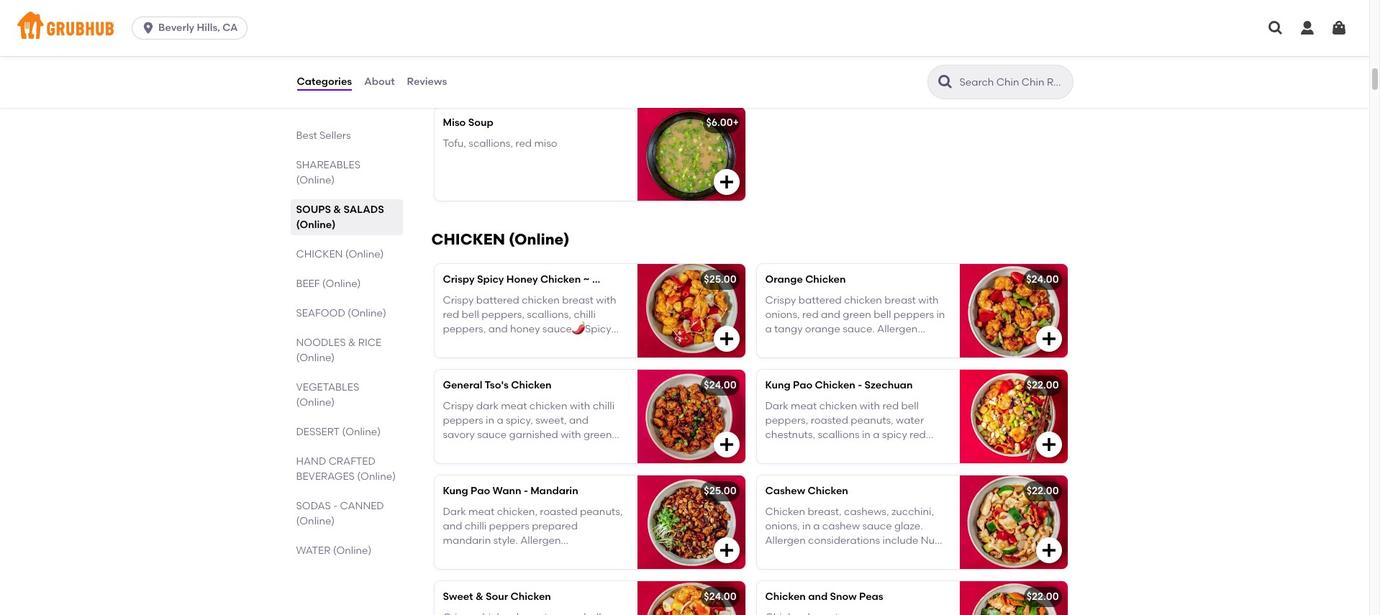 Task type: vqa. For each thing, say whether or not it's contained in the screenshot.
Crispy inside CRISPY BATTERED CHICKEN BREAST WITH ONIONS, RED AND GREEN BELL PEPPERS IN A TANGY ORANGE SAUCE.  ALLERGEN CONSIDERATIONS INCLUDE GLUTEN AND EGG. 🥰 FAMILY FAVORITE!
yes



Task type: locate. For each thing, give the bounding box(es) containing it.
0 vertical spatial 🌶️spicy🌶️
[[888, 458, 941, 471]]

0 vertical spatial scallions
[[552, 31, 594, 44]]

0 horizontal spatial egg.
[[766, 353, 787, 365]]

pao down the 🥰
[[793, 380, 813, 392]]

1 vertical spatial scallions,
[[469, 137, 513, 149]]

chicken left broth
[[443, 46, 481, 58]]

& right soups
[[334, 204, 341, 216]]

1 horizontal spatial battered
[[799, 294, 842, 306]]

chicken down shellfish
[[766, 591, 806, 604]]

szechuan
[[865, 380, 913, 392]]

savory
[[443, 429, 475, 441]]

0 horizontal spatial dark
[[443, 506, 466, 518]]

peppers, up chestnuts, on the bottom right of the page
[[766, 415, 809, 427]]

include inside dark meat chicken, roasted peanuts, and chilli peppers prepared mandarin style.  allergen considerations include gluten and nuts.  🌶️spicy🌶️
[[518, 550, 553, 562]]

crispy spicy honey chicken ~ new! image
[[638, 264, 746, 358]]

beef (online)
[[296, 278, 361, 290]]

nuts. up sweet
[[443, 564, 468, 577]]

0 vertical spatial green
[[843, 309, 872, 321]]

and inside dark meat chicken with red bell peppers, roasted peanuts, water chestnuts, scallions in a spicy red sauce.  allergen considerations include gluten and nuts.  🌶️spicy🌶️
[[839, 458, 859, 471]]

chicken inside dark meat chicken with red bell peppers, roasted peanuts, water chestnuts, scallions in a spicy red sauce.  allergen considerations include gluten and nuts.  🌶️spicy🌶️
[[820, 400, 858, 412]]

sauce. up favorite! on the right bottom of page
[[843, 323, 875, 336]]

with inside crispy battered chicken breast with onions, red and green bell peppers in a tangy orange sauce.  allergen considerations include gluten and egg. 🥰 family favorite!
[[919, 294, 939, 306]]

1 horizontal spatial -
[[524, 485, 528, 498]]

battered inside crispy battered chicken breast with red bell peppers, scallions, chilli peppers, and honey sauce🌶️spicy 🌶️
[[476, 294, 520, 306]]

2 vertical spatial chilli
[[465, 520, 487, 533]]

sauce.
[[843, 323, 875, 336], [766, 444, 798, 456]]

red up orange
[[803, 309, 819, 321]]

dark
[[766, 400, 789, 412], [443, 506, 466, 518]]

in inside chicken breast, cashews, zucchini, onions, in a cashew sauce glaze. allergen considerations include nuts and shellfish
[[803, 520, 811, 533]]

crispy for crispy dark meat chicken with chilli peppers in a spicy, sweet, and savory sauce garnished with green onions and chili pods. a perennial favorite!🌶️spicy🌶️
[[443, 400, 474, 412]]

gluten inside dark meat chicken with red bell peppers, roasted peanuts, water chestnuts, scallions in a spicy red sauce.  allergen considerations include gluten and nuts.  🌶️spicy🌶️
[[804, 458, 837, 471]]

2 horizontal spatial -
[[858, 380, 863, 392]]

and
[[850, 46, 869, 58], [801, 75, 820, 87], [822, 309, 841, 321], [489, 323, 508, 336], [914, 338, 933, 350], [569, 415, 589, 427], [478, 444, 497, 456], [839, 458, 859, 471], [443, 520, 463, 533], [591, 550, 611, 562], [766, 550, 785, 562], [809, 591, 828, 604]]

0 vertical spatial egg.
[[823, 75, 844, 87]]

chicken with spinach, scallions in chicken broth
[[443, 31, 605, 58]]

& left the sour
[[476, 591, 484, 604]]

(online) right "water"
[[333, 545, 372, 557]]

gluten inside scallions, carrots, wood ear mushrooms, egg and soft tofu. allergin considerations include gluten and egg. 🌶️mildly spicy🌶️
[[766, 75, 799, 87]]

0 vertical spatial pao
[[793, 380, 813, 392]]

onions, up the tangy
[[766, 309, 800, 321]]

a inside dark meat chicken with red bell peppers, roasted peanuts, water chestnuts, scallions in a spicy red sauce.  allergen considerations include gluten and nuts.  🌶️spicy🌶️
[[874, 429, 880, 441]]

🌶️spicy🌶️ up the sour
[[471, 564, 523, 577]]

🌶️spicy🌶️ down spicy
[[888, 458, 941, 471]]

1 breast from the left
[[562, 294, 594, 306]]

a left spicy
[[874, 429, 880, 441]]

chicken inside the "chicken with spinach, scallions in chicken broth"
[[443, 46, 481, 58]]

red up 🌶️
[[443, 309, 459, 321]]

1 vertical spatial onions,
[[766, 520, 800, 533]]

$25.00 left cashew
[[704, 485, 737, 498]]

scallions right chestnuts, on the bottom right of the page
[[818, 429, 860, 441]]

sauce. down chestnuts, on the bottom right of the page
[[766, 444, 798, 456]]

1 horizontal spatial 🌶️spicy🌶️
[[888, 458, 941, 471]]

2 vertical spatial peppers
[[489, 520, 530, 533]]

kung for kung pao wann - mandarin
[[443, 485, 469, 498]]

considerations down egg
[[805, 61, 877, 73]]

allergen
[[878, 323, 918, 336], [800, 444, 841, 456], [521, 535, 561, 547], [766, 535, 806, 547]]

tofu.
[[892, 46, 914, 58]]

meat inside dark meat chicken with red bell peppers, roasted peanuts, water chestnuts, scallions in a spicy red sauce.  allergen considerations include gluten and nuts.  🌶️spicy🌶️
[[791, 400, 817, 412]]

0 vertical spatial roasted
[[811, 415, 849, 427]]

- down favorite! on the right bottom of page
[[858, 380, 863, 392]]

0 horizontal spatial green
[[584, 429, 612, 441]]

~
[[584, 274, 590, 286]]

(online) down soups
[[296, 219, 336, 231]]

meat inside dark meat chicken, roasted peanuts, and chilli peppers prepared mandarin style.  allergen considerations include gluten and nuts.  🌶️spicy🌶️
[[469, 506, 495, 518]]

chilli inside crispy dark meat chicken with chilli peppers in a spicy, sweet, and savory sauce garnished with green onions and chili pods. a perennial favorite!🌶️spicy🌶️
[[593, 400, 615, 412]]

cashew
[[823, 520, 860, 533]]

red inside crispy battered chicken breast with onions, red and green bell peppers in a tangy orange sauce.  allergen considerations include gluten and egg. 🥰 family favorite!
[[803, 309, 819, 321]]

battered down 'orange chicken'
[[799, 294, 842, 306]]

(online) up crafted
[[342, 426, 381, 438]]

chilli
[[574, 309, 596, 321], [593, 400, 615, 412], [465, 520, 487, 533]]

1 horizontal spatial nuts.
[[861, 458, 886, 471]]

(online) inside sodas - canned (online)
[[296, 516, 335, 528]]

1 horizontal spatial sauce
[[863, 520, 892, 533]]

2 $22.00 from the top
[[1027, 485, 1059, 498]]

crispy down general
[[443, 400, 474, 412]]

sellers
[[320, 130, 351, 142]]

snow
[[831, 591, 857, 604]]

chicken (online) up beef (online)
[[296, 248, 384, 261]]

crispy inside crispy dark meat chicken with chilli peppers in a spicy, sweet, and savory sauce garnished with green onions and chili pods. a perennial favorite!🌶️spicy🌶️
[[443, 400, 474, 412]]

1 horizontal spatial &
[[348, 337, 356, 349]]

water (online)
[[296, 545, 372, 557]]

2 horizontal spatial peppers
[[894, 309, 935, 321]]

general
[[443, 380, 483, 392]]

dessert (online)
[[296, 426, 381, 438]]

0 vertical spatial peanuts,
[[851, 415, 894, 427]]

(online) inside vegetables (online)
[[296, 397, 335, 409]]

0 horizontal spatial breast
[[562, 294, 594, 306]]

crispy left the spicy on the top of the page
[[443, 274, 475, 286]]

chicken up sweet, in the bottom left of the page
[[530, 400, 568, 412]]

nuts. inside dark meat chicken with red bell peppers, roasted peanuts, water chestnuts, scallions in a spicy red sauce.  allergen considerations include gluten and nuts.  🌶️spicy🌶️
[[861, 458, 886, 471]]

2 $25.00 from the top
[[704, 485, 737, 498]]

with inside dark meat chicken with red bell peppers, roasted peanuts, water chestnuts, scallions in a spicy red sauce.  allergen considerations include gluten and nuts.  🌶️spicy🌶️
[[860, 400, 881, 412]]

categories button
[[296, 56, 353, 108]]

0 vertical spatial nuts.
[[861, 458, 886, 471]]

include down style.
[[518, 550, 553, 562]]

chilli inside dark meat chicken, roasted peanuts, and chilli peppers prepared mandarin style.  allergen considerations include gluten and nuts.  🌶️spicy🌶️
[[465, 520, 487, 533]]

a left spicy,
[[497, 415, 504, 427]]

considerations down cashew
[[809, 535, 881, 547]]

sauce down cashews,
[[863, 520, 892, 533]]

chicken up breast,
[[808, 485, 849, 498]]

(online) down soups & salads (online)
[[345, 248, 384, 261]]

battered
[[476, 294, 520, 306], [799, 294, 842, 306]]

include inside dark meat chicken with red bell peppers, roasted peanuts, water chestnuts, scallions in a spicy red sauce.  allergen considerations include gluten and nuts.  🌶️spicy🌶️
[[766, 458, 802, 471]]

crispy for crispy battered chicken breast with onions, red and green bell peppers in a tangy orange sauce.  allergen considerations include gluten and egg. 🥰 family favorite!
[[766, 294, 797, 306]]

nuts
[[921, 535, 944, 547]]

0 vertical spatial $22.00
[[1027, 380, 1059, 392]]

0 horizontal spatial sauce.
[[766, 444, 798, 456]]

1 vertical spatial dark
[[443, 506, 466, 518]]

1 vertical spatial $25.00
[[704, 485, 737, 498]]

chicken down cashew
[[766, 506, 806, 518]]

& inside soups & salads (online)
[[334, 204, 341, 216]]

scallions inside the "chicken with spinach, scallions in chicken broth"
[[552, 31, 594, 44]]

roasted down kung pao chicken - szechuan
[[811, 415, 849, 427]]

1 vertical spatial -
[[524, 485, 528, 498]]

svg image
[[1268, 19, 1285, 37], [718, 174, 735, 191], [718, 437, 735, 454], [1041, 437, 1058, 454], [718, 542, 735, 560], [1041, 542, 1058, 560]]

considerations inside scallions, carrots, wood ear mushrooms, egg and soft tofu. allergin considerations include gluten and egg. 🌶️mildly spicy🌶️
[[805, 61, 877, 73]]

2 vertical spatial -
[[333, 500, 338, 513]]

1 horizontal spatial dark
[[766, 400, 789, 412]]

categories
[[297, 75, 352, 88]]

gluten down 'allergin' in the top right of the page
[[766, 75, 799, 87]]

peppers inside crispy dark meat chicken with chilli peppers in a spicy, sweet, and savory sauce garnished with green onions and chili pods. a perennial favorite!🌶️spicy🌶️
[[443, 415, 484, 427]]

1 vertical spatial sauce
[[863, 520, 892, 533]]

crispy inside crispy battered chicken breast with red bell peppers, scallions, chilli peppers, and honey sauce🌶️spicy 🌶️
[[443, 294, 474, 306]]

chicken up beef (online)
[[296, 248, 343, 261]]

2 onions, from the top
[[766, 520, 800, 533]]

sauce up chili
[[477, 429, 507, 441]]

beef
[[296, 278, 320, 290]]

include
[[879, 61, 915, 73], [840, 338, 876, 350], [766, 458, 802, 471], [883, 535, 919, 547], [518, 550, 553, 562]]

🌶️spicy🌶️ inside dark meat chicken with red bell peppers, roasted peanuts, water chestnuts, scallions in a spicy red sauce.  allergen considerations include gluten and nuts.  🌶️spicy🌶️
[[888, 458, 941, 471]]

red down water
[[910, 429, 926, 441]]

egg.
[[823, 75, 844, 87], [766, 353, 787, 365]]

0 vertical spatial kung
[[766, 380, 791, 392]]

crispy down orange
[[766, 294, 797, 306]]

seafood (online)
[[296, 307, 387, 320]]

2 vertical spatial peppers,
[[766, 415, 809, 427]]

allergen down chestnuts, on the bottom right of the page
[[800, 444, 841, 456]]

2 horizontal spatial bell
[[902, 400, 919, 412]]

0 horizontal spatial 🌶️spicy🌶️
[[471, 564, 523, 577]]

cashew
[[766, 485, 806, 498]]

gluten up favorite! on the right bottom of page
[[878, 338, 911, 350]]

meat down wann
[[469, 506, 495, 518]]

- for chicken
[[858, 380, 863, 392]]

orange chicken image
[[960, 264, 1068, 358]]

gluten down prepared
[[556, 550, 589, 562]]

mandarin
[[443, 535, 491, 547]]

peppers, inside dark meat chicken with red bell peppers, roasted peanuts, water chestnuts, scallions in a spicy red sauce.  allergen considerations include gluten and nuts.  🌶️spicy🌶️
[[766, 415, 809, 427]]

0 horizontal spatial peppers
[[443, 415, 484, 427]]

1 vertical spatial sauce.
[[766, 444, 798, 456]]

chicken
[[443, 31, 483, 44], [541, 274, 581, 286], [806, 274, 846, 286], [511, 380, 552, 392], [815, 380, 856, 392], [808, 485, 849, 498], [766, 506, 806, 518], [511, 591, 551, 604], [766, 591, 806, 604]]

0 vertical spatial sauce
[[477, 429, 507, 441]]

0 horizontal spatial battered
[[476, 294, 520, 306]]

include down the tofu.
[[879, 61, 915, 73]]

chicken up the spicy on the top of the page
[[432, 231, 505, 249]]

$22.00 for chicken breast, cashews, zucchini, onions, in a cashew sauce glaze. allergen considerations include nuts and shellfish
[[1027, 485, 1059, 498]]

miso
[[443, 117, 466, 129]]

0 vertical spatial $25.00
[[704, 274, 737, 286]]

green up "perennial"
[[584, 429, 612, 441]]

wonton soup image
[[638, 2, 746, 95]]

chili
[[499, 444, 519, 456]]

crispy battered chicken breast with onions, red and green bell peppers in a tangy orange sauce.  allergen considerations include gluten and egg. 🥰 family favorite!
[[766, 294, 946, 365]]

1 horizontal spatial peppers
[[489, 520, 530, 533]]

1 vertical spatial roasted
[[540, 506, 578, 518]]

meat for dark meat chicken with red bell peppers, roasted peanuts, water chestnuts, scallions in a spicy red sauce.  allergen considerations include gluten and nuts.  🌶️spicy🌶️
[[791, 400, 817, 412]]

0 horizontal spatial scallions
[[552, 31, 594, 44]]

0 vertical spatial onions,
[[766, 309, 800, 321]]

svg image inside main navigation navigation
[[1268, 19, 1285, 37]]

battered inside crispy battered chicken breast with onions, red and green bell peppers in a tangy orange sauce.  allergen considerations include gluten and egg. 🥰 family favorite!
[[799, 294, 842, 306]]

- right wann
[[524, 485, 528, 498]]

0 horizontal spatial nuts.
[[443, 564, 468, 577]]

roasted
[[811, 415, 849, 427], [540, 506, 578, 518]]

sweet & sour chicken
[[443, 591, 551, 604]]

bell up water
[[902, 400, 919, 412]]

cashew chicken
[[766, 485, 849, 498]]

1 vertical spatial peanuts,
[[580, 506, 623, 518]]

0 vertical spatial -
[[858, 380, 863, 392]]

chicken up reviews
[[443, 31, 483, 44]]

chicken inside crispy battered chicken breast with onions, red and green bell peppers in a tangy orange sauce.  allergen considerations include gluten and egg. 🥰 family favorite!
[[845, 294, 883, 306]]

$6.00 +
[[707, 117, 739, 129]]

allergen inside crispy battered chicken breast with onions, red and green bell peppers in a tangy orange sauce.  allergen considerations include gluten and egg. 🥰 family favorite!
[[878, 323, 918, 336]]

nuts.
[[861, 458, 886, 471], [443, 564, 468, 577]]

seafood
[[296, 307, 345, 320]]

dark up chestnuts, on the bottom right of the page
[[766, 400, 789, 412]]

allergen down prepared
[[521, 535, 561, 547]]

hot & sour soup image
[[960, 2, 1068, 95]]

pao
[[793, 380, 813, 392], [471, 485, 490, 498]]

1 horizontal spatial meat
[[501, 400, 527, 412]]

(online)
[[296, 174, 335, 186], [296, 219, 336, 231], [509, 231, 570, 249], [345, 248, 384, 261], [322, 278, 361, 290], [348, 307, 387, 320], [296, 352, 335, 364], [296, 397, 335, 409], [342, 426, 381, 438], [357, 471, 396, 483], [296, 516, 335, 528], [333, 545, 372, 557]]

0 horizontal spatial sauce
[[477, 429, 507, 441]]

chicken inside the "chicken with spinach, scallions in chicken broth"
[[443, 31, 483, 44]]

bell inside crispy battered chicken breast with red bell peppers, scallions, chilli peppers, and honey sauce🌶️spicy 🌶️
[[462, 309, 479, 321]]

peanuts, inside dark meat chicken with red bell peppers, roasted peanuts, water chestnuts, scallions in a spicy red sauce.  allergen considerations include gluten and nuts.  🌶️spicy🌶️
[[851, 415, 894, 427]]

0 horizontal spatial chicken (online)
[[296, 248, 384, 261]]

1 horizontal spatial kung
[[766, 380, 791, 392]]

1 battered from the left
[[476, 294, 520, 306]]

& left rice
[[348, 337, 356, 349]]

peppers, up honey
[[482, 309, 525, 321]]

1 $25.00 from the top
[[704, 274, 737, 286]]

crispy for crispy battered chicken breast with red bell peppers, scallions, chilli peppers, and honey sauce🌶️spicy 🌶️
[[443, 294, 474, 306]]

battered down the spicy on the top of the page
[[476, 294, 520, 306]]

chicken with spinach, scallions in chicken broth button
[[435, 2, 746, 95]]

a left the tangy
[[766, 323, 772, 336]]

gluten inside dark meat chicken, roasted peanuts, and chilli peppers prepared mandarin style.  allergen considerations include gluten and nuts.  🌶️spicy🌶️
[[556, 550, 589, 562]]

egg. left the 🥰
[[766, 353, 787, 365]]

chicken breast, cashews, zucchini, onions, in a cashew sauce glaze. allergen considerations include nuts and shellfish
[[766, 506, 944, 562]]

1 vertical spatial peppers
[[443, 415, 484, 427]]

2 breast from the left
[[885, 294, 916, 306]]

onions, inside chicken breast, cashews, zucchini, onions, in a cashew sauce glaze. allergen considerations include nuts and shellfish
[[766, 520, 800, 533]]

1 vertical spatial nuts.
[[443, 564, 468, 577]]

crispy for crispy spicy honey chicken ~ new!
[[443, 274, 475, 286]]

scallions, up honey
[[527, 309, 572, 321]]

beverages
[[296, 471, 355, 483]]

1 horizontal spatial scallions
[[818, 429, 860, 441]]

-
[[858, 380, 863, 392], [524, 485, 528, 498], [333, 500, 338, 513]]

1 horizontal spatial chicken (online)
[[432, 231, 570, 249]]

peppers, up 🌶️
[[443, 323, 486, 336]]

peanuts, up spicy
[[851, 415, 894, 427]]

1 vertical spatial egg.
[[766, 353, 787, 365]]

bell up favorite! on the right bottom of page
[[874, 309, 892, 321]]

0 vertical spatial dark
[[766, 400, 789, 412]]

& inside noodles & rice (online)
[[348, 337, 356, 349]]

a inside crispy dark meat chicken with chilli peppers in a spicy, sweet, and savory sauce garnished with green onions and chili pods. a perennial favorite!🌶️spicy🌶️
[[497, 415, 504, 427]]

shareables
[[296, 159, 361, 171]]

include up favorite! on the right bottom of page
[[840, 338, 876, 350]]

chicken down crispy spicy honey chicken ~ new!
[[522, 294, 560, 306]]

2 horizontal spatial &
[[476, 591, 484, 604]]

breast inside crispy battered chicken breast with red bell peppers, scallions, chilli peppers, and honey sauce🌶️spicy 🌶️
[[562, 294, 594, 306]]

egg. inside scallions, carrots, wood ear mushrooms, egg and soft tofu. allergin considerations include gluten and egg. 🌶️mildly spicy🌶️
[[823, 75, 844, 87]]

2 vertical spatial $22.00
[[1027, 591, 1059, 604]]

onions, down cashew
[[766, 520, 800, 533]]

chicken down kung pao chicken - szechuan
[[820, 400, 858, 412]]

dark inside dark meat chicken, roasted peanuts, and chilli peppers prepared mandarin style.  allergen considerations include gluten and nuts.  🌶️spicy🌶️
[[443, 506, 466, 518]]

0 horizontal spatial bell
[[462, 309, 479, 321]]

dark up mandarin
[[443, 506, 466, 518]]

&
[[334, 204, 341, 216], [348, 337, 356, 349], [476, 591, 484, 604]]

1 vertical spatial $24.00
[[704, 380, 737, 392]]

1 horizontal spatial pao
[[793, 380, 813, 392]]

kung down the 🥰
[[766, 380, 791, 392]]

allergen up shellfish
[[766, 535, 806, 547]]

tangy
[[775, 323, 803, 336]]

breast inside crispy battered chicken breast with onions, red and green bell peppers in a tangy orange sauce.  allergen considerations include gluten and egg. 🥰 family favorite!
[[885, 294, 916, 306]]

nuts. down spicy
[[861, 458, 886, 471]]

svg image for peanuts,
[[718, 542, 735, 560]]

nuts. inside dark meat chicken, roasted peanuts, and chilli peppers prepared mandarin style.  allergen considerations include gluten and nuts.  🌶️spicy🌶️
[[443, 564, 468, 577]]

allergin
[[766, 61, 803, 73]]

0 horizontal spatial kung
[[443, 485, 469, 498]]

2 battered from the left
[[799, 294, 842, 306]]

crispy up 🌶️
[[443, 294, 474, 306]]

kung pao chicken - szechuan image
[[960, 370, 1068, 464]]

1 vertical spatial peppers,
[[443, 323, 486, 336]]

allergen inside dark meat chicken with red bell peppers, roasted peanuts, water chestnuts, scallions in a spicy red sauce.  allergen considerations include gluten and nuts.  🌶️spicy🌶️
[[800, 444, 841, 456]]

peppers,
[[482, 309, 525, 321], [443, 323, 486, 336], [766, 415, 809, 427]]

scallions right spinach,
[[552, 31, 594, 44]]

0 horizontal spatial meat
[[469, 506, 495, 518]]

green up favorite! on the right bottom of page
[[843, 309, 872, 321]]

spicy
[[477, 274, 504, 286]]

zucchini,
[[892, 506, 935, 518]]

1 $22.00 from the top
[[1027, 380, 1059, 392]]

kung pao wann - mandarin image
[[638, 476, 746, 570]]

1 vertical spatial chilli
[[593, 400, 615, 412]]

0 vertical spatial peppers
[[894, 309, 935, 321]]

0 horizontal spatial roasted
[[540, 506, 578, 518]]

svg image for onions,
[[1041, 542, 1058, 560]]

1 horizontal spatial roasted
[[811, 415, 849, 427]]

allergen inside dark meat chicken, roasted peanuts, and chilli peppers prepared mandarin style.  allergen considerations include gluten and nuts.  🌶️spicy🌶️
[[521, 535, 561, 547]]

sauce
[[477, 429, 507, 441], [863, 520, 892, 533]]

considerations inside dark meat chicken, roasted peanuts, and chilli peppers prepared mandarin style.  allergen considerations include gluten and nuts.  🌶️spicy🌶️
[[443, 550, 515, 562]]

0 vertical spatial &
[[334, 204, 341, 216]]

$25.00 left orange
[[704, 274, 737, 286]]

allergen up favorite! on the right bottom of page
[[878, 323, 918, 336]]

spicy,
[[506, 415, 533, 427]]

bell inside dark meat chicken with red bell peppers, roasted peanuts, water chestnuts, scallions in a spicy red sauce.  allergen considerations include gluten and nuts.  🌶️spicy🌶️
[[902, 400, 919, 412]]

crispy inside crispy battered chicken breast with onions, red and green bell peppers in a tangy orange sauce.  allergen considerations include gluten and egg. 🥰 family favorite!
[[766, 294, 797, 306]]

scallions, up mushrooms,
[[766, 31, 810, 44]]

$24.00
[[1027, 274, 1059, 286], [704, 380, 737, 392], [704, 591, 737, 604]]

chicken (online) up the spicy on the top of the page
[[432, 231, 570, 249]]

chicken
[[443, 46, 481, 58], [522, 294, 560, 306], [845, 294, 883, 306], [530, 400, 568, 412], [820, 400, 858, 412]]

chicken inside crispy dark meat chicken with chilli peppers in a spicy, sweet, and savory sauce garnished with green onions and chili pods. a perennial favorite!🌶️spicy🌶️
[[530, 400, 568, 412]]

1 horizontal spatial peanuts,
[[851, 415, 894, 427]]

miso
[[535, 137, 558, 149]]

dark inside dark meat chicken with red bell peppers, roasted peanuts, water chestnuts, scallions in a spicy red sauce.  allergen considerations include gluten and nuts.  🌶️spicy🌶️
[[766, 400, 789, 412]]

0 horizontal spatial &
[[334, 204, 341, 216]]

$24.00 for crispy battered chicken breast with onions, red and green bell peppers in a tangy orange sauce.  allergen considerations include gluten and egg. 🥰 family favorite!
[[1027, 274, 1059, 286]]

(online) down crafted
[[357, 471, 396, 483]]

peanuts, down "perennial"
[[580, 506, 623, 518]]

dark meat chicken, roasted peanuts, and chilli peppers prepared mandarin style.  allergen considerations include gluten and nuts.  🌶️spicy🌶️
[[443, 506, 623, 577]]

egg. inside crispy battered chicken breast with onions, red and green bell peppers in a tangy orange sauce.  allergen considerations include gluten and egg. 🥰 family favorite!
[[766, 353, 787, 365]]

best sellers
[[296, 130, 351, 142]]

1 vertical spatial pao
[[471, 485, 490, 498]]

general tso's chicken image
[[638, 370, 746, 464]]

1 horizontal spatial bell
[[874, 309, 892, 321]]

chilli up sauce🌶️spicy
[[574, 309, 596, 321]]

chicken right orange
[[806, 274, 846, 286]]

1 vertical spatial 🌶️spicy🌶️
[[471, 564, 523, 577]]

2 horizontal spatial meat
[[791, 400, 817, 412]]

0 vertical spatial $24.00
[[1027, 274, 1059, 286]]

2 horizontal spatial scallions,
[[766, 31, 810, 44]]

include inside crispy battered chicken breast with onions, red and green bell peppers in a tangy orange sauce.  allergen considerations include gluten and egg. 🥰 family favorite!
[[840, 338, 876, 350]]

dark for dark meat chicken with red bell peppers, roasted peanuts, water chestnuts, scallions in a spicy red sauce.  allergen considerations include gluten and nuts.  🌶️spicy🌶️
[[766, 400, 789, 412]]

include inside scallions, carrots, wood ear mushrooms, egg and soft tofu. allergin considerations include gluten and egg. 🌶️mildly spicy🌶️
[[879, 61, 915, 73]]

considerations down mandarin
[[443, 550, 515, 562]]

carrots,
[[813, 31, 850, 44]]

0 vertical spatial scallions,
[[766, 31, 810, 44]]

(online) down vegetables
[[296, 397, 335, 409]]

1 horizontal spatial green
[[843, 309, 872, 321]]

1 vertical spatial kung
[[443, 485, 469, 498]]

- right sodas
[[333, 500, 338, 513]]

kung down onions
[[443, 485, 469, 498]]

1 onions, from the top
[[766, 309, 800, 321]]

(online) inside soups & salads (online)
[[296, 219, 336, 231]]

🌶️mildly
[[847, 75, 888, 87]]

considerations inside chicken breast, cashews, zucchini, onions, in a cashew sauce glaze. allergen considerations include nuts and shellfish
[[809, 535, 881, 547]]

(online) down sodas
[[296, 516, 335, 528]]

search icon image
[[937, 73, 954, 91]]

+
[[733, 117, 739, 129]]

1 vertical spatial $22.00
[[1027, 485, 1059, 498]]

meat for dark meat chicken, roasted peanuts, and chilli peppers prepared mandarin style.  allergen considerations include gluten and nuts.  🌶️spicy🌶️
[[469, 506, 495, 518]]

(online) inside hand crafted beverages (online)
[[357, 471, 396, 483]]

1 vertical spatial green
[[584, 429, 612, 441]]

include up cashew
[[766, 458, 802, 471]]

considerations down spicy
[[843, 444, 915, 456]]

chicken
[[432, 231, 505, 249], [296, 248, 343, 261]]

include down glaze.
[[883, 535, 919, 547]]

peppers
[[894, 309, 935, 321], [443, 415, 484, 427], [489, 520, 530, 533]]

a
[[766, 323, 772, 336], [497, 415, 504, 427], [874, 429, 880, 441], [814, 520, 820, 533]]

0 horizontal spatial pao
[[471, 485, 490, 498]]

2 vertical spatial &
[[476, 591, 484, 604]]

considerations
[[805, 61, 877, 73], [766, 338, 838, 350], [843, 444, 915, 456], [809, 535, 881, 547], [443, 550, 515, 562]]

🌶️
[[443, 338, 456, 350]]

honey
[[510, 323, 540, 336]]

egg. down egg
[[823, 75, 844, 87]]

0 horizontal spatial -
[[333, 500, 338, 513]]

svg image
[[1300, 19, 1317, 37], [1331, 19, 1349, 37], [141, 21, 156, 35], [1041, 68, 1058, 85], [718, 331, 735, 348], [1041, 331, 1058, 348]]

0 vertical spatial sauce.
[[843, 323, 875, 336]]

wood
[[852, 31, 880, 44]]

0 vertical spatial chilli
[[574, 309, 596, 321]]

chilli up mandarin
[[465, 520, 487, 533]]

chicken inside crispy battered chicken breast with red bell peppers, scallions, chilli peppers, and honey sauce🌶️spicy 🌶️
[[522, 294, 560, 306]]

reviews button
[[406, 56, 448, 108]]

meat up chestnuts, on the bottom right of the page
[[791, 400, 817, 412]]

bell inside crispy battered chicken breast with onions, red and green bell peppers in a tangy orange sauce.  allergen considerations include gluten and egg. 🥰 family favorite!
[[874, 309, 892, 321]]

beverly hills, ca button
[[132, 17, 253, 40]]

1 horizontal spatial breast
[[885, 294, 916, 306]]

(online) down shareables
[[296, 174, 335, 186]]

1 horizontal spatial scallions,
[[527, 309, 572, 321]]

crispy battered chicken breast with red bell peppers, scallions, chilli peppers, and honey sauce🌶️spicy 🌶️
[[443, 294, 617, 350]]

sauce. inside crispy battered chicken breast with onions, red and green bell peppers in a tangy orange sauce.  allergen considerations include gluten and egg. 🥰 family favorite!
[[843, 323, 875, 336]]

gluten inside crispy battered chicken breast with onions, red and green bell peppers in a tangy orange sauce.  allergen considerations include gluten and egg. 🥰 family favorite!
[[878, 338, 911, 350]]

kung for kung pao chicken - szechuan
[[766, 380, 791, 392]]

main navigation navigation
[[0, 0, 1370, 56]]

chilli up "perennial"
[[593, 400, 615, 412]]

1 vertical spatial &
[[348, 337, 356, 349]]

peanuts,
[[851, 415, 894, 427], [580, 506, 623, 518]]

1 vertical spatial scallions
[[818, 429, 860, 441]]

1 horizontal spatial egg.
[[823, 75, 844, 87]]

- inside sodas - canned (online)
[[333, 500, 338, 513]]

(online) down noodles in the bottom left of the page
[[296, 352, 335, 364]]

🌶️spicy🌶️ inside dark meat chicken, roasted peanuts, and chilli peppers prepared mandarin style.  allergen considerations include gluten and nuts.  🌶️spicy🌶️
[[471, 564, 523, 577]]

1 horizontal spatial sauce.
[[843, 323, 875, 336]]



Task type: describe. For each thing, give the bounding box(es) containing it.
kung pao chicken - szechuan
[[766, 380, 913, 392]]

(online) inside noodles & rice (online)
[[296, 352, 335, 364]]

a
[[551, 444, 558, 456]]

0 horizontal spatial chicken
[[296, 248, 343, 261]]

chicken inside chicken breast, cashews, zucchini, onions, in a cashew sauce glaze. allergen considerations include nuts and shellfish
[[766, 506, 806, 518]]

beverly
[[158, 22, 195, 34]]

noodles & rice (online)
[[296, 337, 382, 364]]

(online) up rice
[[348, 307, 387, 320]]

peas
[[860, 591, 884, 604]]

$25.00 for orange
[[704, 274, 737, 286]]

in inside crispy dark meat chicken with chilli peppers in a spicy, sweet, and savory sauce garnished with green onions and chili pods. a perennial favorite!🌶️spicy🌶️
[[486, 415, 495, 427]]

beverly hills, ca
[[158, 22, 238, 34]]

garnished
[[509, 429, 559, 441]]

with inside crispy battered chicken breast with red bell peppers, scallions, chilli peppers, and honey sauce🌶️spicy 🌶️
[[596, 294, 617, 306]]

soup
[[468, 117, 494, 129]]

scallions inside dark meat chicken with red bell peppers, roasted peanuts, water chestnuts, scallions in a spicy red sauce.  allergen considerations include gluten and nuts.  🌶️spicy🌶️
[[818, 429, 860, 441]]

chicken for orange chicken
[[845, 294, 883, 306]]

egg
[[828, 46, 847, 58]]

chicken right the sour
[[511, 591, 551, 604]]

water
[[296, 545, 331, 557]]

best
[[296, 130, 317, 142]]

tofu, scallions, red miso
[[443, 137, 558, 149]]

chicken and snow peas image
[[960, 582, 1068, 616]]

tofu,
[[443, 137, 467, 149]]

in inside the "chicken with spinach, scallions in chicken broth"
[[596, 31, 605, 44]]

favorite!🌶️spicy🌶️
[[443, 458, 535, 471]]

mandarin
[[531, 485, 579, 498]]

hand
[[296, 456, 326, 468]]

spicy🌶️
[[890, 75, 929, 87]]

favorite!
[[839, 353, 882, 365]]

ca
[[223, 22, 238, 34]]

$25.00 for cashew
[[704, 485, 737, 498]]

vegetables
[[296, 382, 359, 394]]

green inside crispy battered chicken breast with onions, red and green bell peppers in a tangy orange sauce.  allergen considerations include gluten and egg. 🥰 family favorite!
[[843, 309, 872, 321]]

perennial
[[560, 444, 606, 456]]

and inside crispy battered chicken breast with red bell peppers, scallions, chilli peppers, and honey sauce🌶️spicy 🌶️
[[489, 323, 508, 336]]

scallions, inside scallions, carrots, wood ear mushrooms, egg and soft tofu. allergin considerations include gluten and egg. 🌶️mildly spicy🌶️
[[766, 31, 810, 44]]

new!
[[592, 274, 618, 286]]

glaze.
[[895, 520, 924, 533]]

dark meat chicken with red bell peppers, roasted peanuts, water chestnuts, scallions in a spicy red sauce.  allergen considerations include gluten and nuts.  🌶️spicy🌶️
[[766, 400, 941, 471]]

peppers inside crispy battered chicken breast with onions, red and green bell peppers in a tangy orange sauce.  allergen considerations include gluten and egg. 🥰 family favorite!
[[894, 309, 935, 321]]

pao for chicken
[[793, 380, 813, 392]]

- for wann
[[524, 485, 528, 498]]

$24.00 for crispy dark meat chicken with chilli peppers in a spicy, sweet, and savory sauce garnished with green onions and chili pods. a perennial favorite!🌶️spicy🌶️
[[704, 380, 737, 392]]

allergen inside chicken breast, cashews, zucchini, onions, in a cashew sauce glaze. allergen considerations include nuts and shellfish
[[766, 535, 806, 547]]

pao for wann
[[471, 485, 490, 498]]

(online) up crispy spicy honey chicken ~ new!
[[509, 231, 570, 249]]

svg image for with
[[718, 437, 735, 454]]

green inside crispy dark meat chicken with chilli peppers in a spicy, sweet, and savory sauce garnished with green onions and chili pods. a perennial favorite!🌶️spicy🌶️
[[584, 429, 612, 441]]

sauce inside crispy dark meat chicken with chilli peppers in a spicy, sweet, and savory sauce garnished with green onions and chili pods. a perennial favorite!🌶️spicy🌶️
[[477, 429, 507, 441]]

(online) up seafood (online)
[[322, 278, 361, 290]]

with inside the "chicken with spinach, scallions in chicken broth"
[[486, 31, 506, 44]]

breast for bell
[[885, 294, 916, 306]]

considerations inside crispy battered chicken breast with onions, red and green bell peppers in a tangy orange sauce.  allergen considerations include gluten and egg. 🥰 family favorite!
[[766, 338, 838, 350]]

sodas
[[296, 500, 331, 513]]

in inside crispy battered chicken breast with onions, red and green bell peppers in a tangy orange sauce.  allergen considerations include gluten and egg. 🥰 family favorite!
[[937, 309, 946, 321]]

2 vertical spatial $24.00
[[704, 591, 737, 604]]

sweet
[[443, 591, 473, 604]]

about
[[364, 75, 395, 88]]

shareables (online)
[[296, 159, 361, 186]]

sodas - canned (online)
[[296, 500, 384, 528]]

chicken for kung pao chicken - szechuan
[[820, 400, 858, 412]]

ear
[[882, 31, 898, 44]]

about button
[[364, 56, 396, 108]]

$22.00 for dark meat chicken with red bell peppers, roasted peanuts, water chestnuts, scallions in a spicy red sauce.  allergen considerations include gluten and nuts.  🌶️spicy🌶️
[[1027, 380, 1059, 392]]

a inside crispy battered chicken breast with onions, red and green bell peppers in a tangy orange sauce.  allergen considerations include gluten and egg. 🥰 family favorite!
[[766, 323, 772, 336]]

peppers inside dark meat chicken, roasted peanuts, and chilli peppers prepared mandarin style.  allergen considerations include gluten and nuts.  🌶️spicy🌶️
[[489, 520, 530, 533]]

chicken down family
[[815, 380, 856, 392]]

sauce🌶️spicy
[[543, 323, 612, 336]]

reviews
[[407, 75, 447, 88]]

sweet & sour chicken image
[[638, 582, 746, 616]]

chicken for crispy spicy honey chicken ~ new!
[[522, 294, 560, 306]]

and inside chicken breast, cashews, zucchini, onions, in a cashew sauce glaze. allergen considerations include nuts and shellfish
[[766, 550, 785, 562]]

svg image inside beverly hills, ca button
[[141, 21, 156, 35]]

sauce. inside dark meat chicken with red bell peppers, roasted peanuts, water chestnuts, scallions in a spicy red sauce.  allergen considerations include gluten and nuts.  🌶️spicy🌶️
[[766, 444, 798, 456]]

spinach,
[[508, 31, 550, 44]]

soft
[[871, 46, 890, 58]]

chilli inside crispy battered chicken breast with red bell peppers, scallions, chilli peppers, and honey sauce🌶️spicy 🌶️
[[574, 309, 596, 321]]

mushrooms,
[[766, 46, 826, 58]]

crafted
[[329, 456, 376, 468]]

peanuts, inside dark meat chicken, roasted peanuts, and chilli peppers prepared mandarin style.  allergen considerations include gluten and nuts.  🌶️spicy🌶️
[[580, 506, 623, 518]]

chicken left ~
[[541, 274, 581, 286]]

general tso's chicken
[[443, 380, 552, 392]]

miso soup
[[443, 117, 494, 129]]

0 horizontal spatial scallions,
[[469, 137, 513, 149]]

dessert
[[296, 426, 340, 438]]

chicken right 'tso's'
[[511, 380, 552, 392]]

onions
[[443, 444, 475, 456]]

battered for and
[[799, 294, 842, 306]]

orange chicken
[[766, 274, 846, 286]]

roasted inside dark meat chicken, roasted peanuts, and chilli peppers prepared mandarin style.  allergen considerations include gluten and nuts.  🌶️spicy🌶️
[[540, 506, 578, 518]]

3 $22.00 from the top
[[1027, 591, 1059, 604]]

broth
[[483, 46, 510, 58]]

prepared
[[532, 520, 578, 533]]

breast for chilli
[[562, 294, 594, 306]]

Search Chin Chin Restaurant search field
[[959, 76, 1069, 89]]

a inside chicken breast, cashews, zucchini, onions, in a cashew sauce glaze. allergen considerations include nuts and shellfish
[[814, 520, 820, 533]]

miso soup image
[[638, 108, 746, 201]]

noodles
[[296, 337, 346, 349]]

chicken and snow peas
[[766, 591, 884, 604]]

onions, inside crispy battered chicken breast with onions, red and green bell peppers in a tangy orange sauce.  allergen considerations include gluten and egg. 🥰 family favorite!
[[766, 309, 800, 321]]

red down szechuan at bottom right
[[883, 400, 899, 412]]

soups
[[296, 204, 331, 216]]

scallions, carrots, wood ear mushrooms, egg and soft tofu. allergin considerations include gluten and egg. 🌶️mildly spicy🌶️
[[766, 31, 929, 87]]

pods.
[[521, 444, 548, 456]]

honey
[[507, 274, 538, 286]]

red left miso
[[516, 137, 532, 149]]

considerations inside dark meat chicken with red bell peppers, roasted peanuts, water chestnuts, scallions in a spicy red sauce.  allergen considerations include gluten and nuts.  🌶️spicy🌶️
[[843, 444, 915, 456]]

& for sweet
[[476, 591, 484, 604]]

svg image for red
[[1041, 437, 1058, 454]]

battered for peppers,
[[476, 294, 520, 306]]

kung pao wann - mandarin
[[443, 485, 579, 498]]

rice
[[358, 337, 382, 349]]

orange
[[806, 323, 841, 336]]

1 horizontal spatial chicken
[[432, 231, 505, 249]]

roasted inside dark meat chicken with red bell peppers, roasted peanuts, water chestnuts, scallions in a spicy red sauce.  allergen considerations include gluten and nuts.  🌶️spicy🌶️
[[811, 415, 849, 427]]

hand crafted beverages (online)
[[296, 456, 396, 483]]

scallions, carrots, wood ear mushrooms, egg and soft tofu. allergin considerations include gluten and egg. 🌶️mildly spicy🌶️ button
[[757, 2, 1068, 95]]

cashew chicken image
[[960, 476, 1068, 570]]

water
[[896, 415, 925, 427]]

sweet,
[[536, 415, 567, 427]]

family
[[805, 353, 837, 365]]

red inside crispy battered chicken breast with red bell peppers, scallions, chilli peppers, and honey sauce🌶️spicy 🌶️
[[443, 309, 459, 321]]

scallions, inside crispy battered chicken breast with red bell peppers, scallions, chilli peppers, and honey sauce🌶️spicy 🌶️
[[527, 309, 572, 321]]

0 vertical spatial peppers,
[[482, 309, 525, 321]]

include inside chicken breast, cashews, zucchini, onions, in a cashew sauce glaze. allergen considerations include nuts and shellfish
[[883, 535, 919, 547]]

dark for dark meat chicken, roasted peanuts, and chilli peppers prepared mandarin style.  allergen considerations include gluten and nuts.  🌶️spicy🌶️
[[443, 506, 466, 518]]

vegetables (online)
[[296, 382, 359, 409]]

meat inside crispy dark meat chicken with chilli peppers in a spicy, sweet, and savory sauce garnished with green onions and chili pods. a perennial favorite!🌶️spicy🌶️
[[501, 400, 527, 412]]

sauce inside chicken breast, cashews, zucchini, onions, in a cashew sauce glaze. allergen considerations include nuts and shellfish
[[863, 520, 892, 533]]

salads
[[344, 204, 384, 216]]

(online) inside shareables (online)
[[296, 174, 335, 186]]

style.
[[494, 535, 518, 547]]

breast,
[[808, 506, 842, 518]]

$6.00
[[707, 117, 733, 129]]

dark
[[476, 400, 499, 412]]

chestnuts,
[[766, 429, 816, 441]]

& for noodles
[[348, 337, 356, 349]]

sour
[[486, 591, 508, 604]]

in inside dark meat chicken with red bell peppers, roasted peanuts, water chestnuts, scallions in a spicy red sauce.  allergen considerations include gluten and nuts.  🌶️spicy🌶️
[[862, 429, 871, 441]]

canned
[[340, 500, 384, 513]]

& for soups
[[334, 204, 341, 216]]



